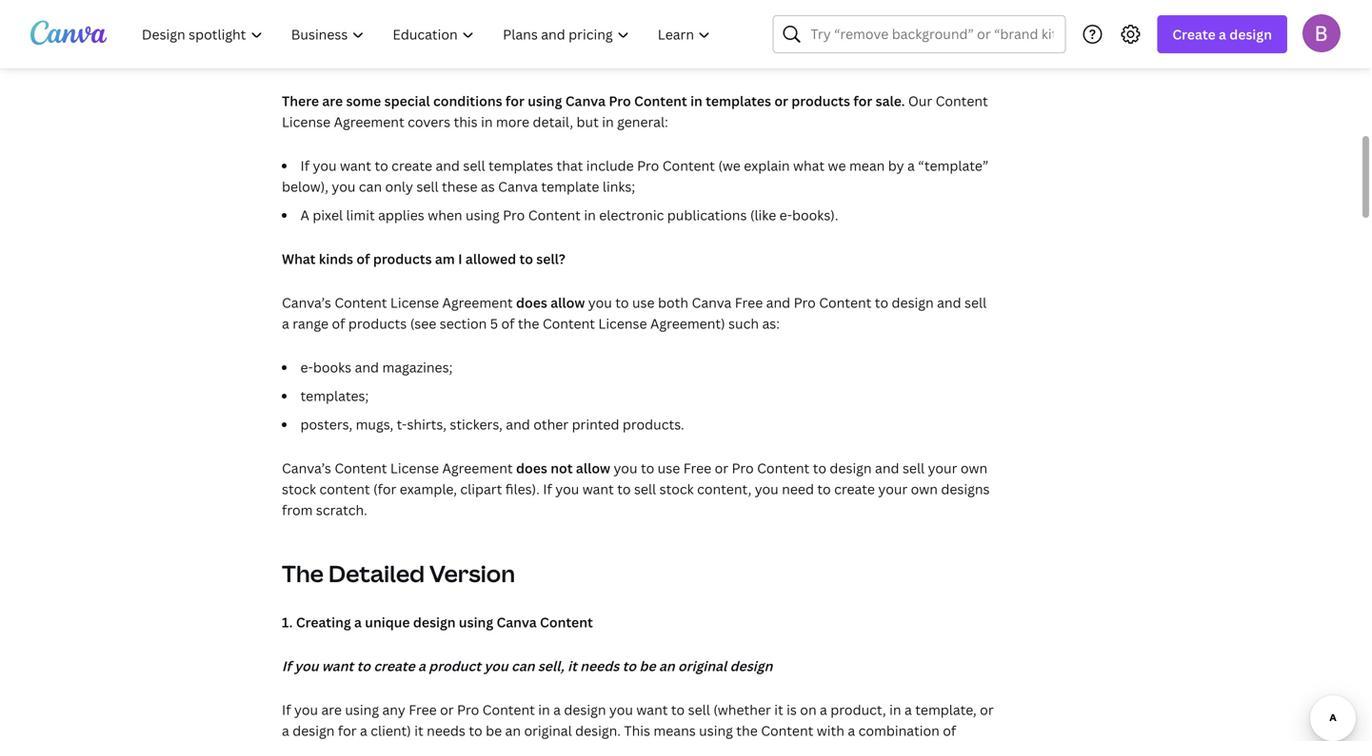 Task type: locate. For each thing, give the bounding box(es) containing it.
2 horizontal spatial of
[[501, 315, 515, 333]]

an down if you want to create a product you can sell, it needs to be an original design at the bottom of the page
[[505, 722, 521, 741]]

if inside if you are using any free or pro content in a design you want to sell (whether it is on a product, in a template, or a design for a client) it needs to be an original design. this means using the content with a combination o
[[282, 701, 291, 720]]

e- up templates;
[[300, 359, 313, 377]]

want up this
[[637, 701, 668, 720]]

1 vertical spatial agreement
[[442, 294, 513, 312]]

content right our
[[936, 92, 988, 110]]

1 horizontal spatial templates
[[706, 92, 771, 110]]

2 canva's from the top
[[282, 460, 331, 478]]

use left both
[[632, 294, 655, 312]]

an up if you are using any free or pro content in a design you want to sell (whether it is on a product, in a template, or a design for a client) it needs to be an original design. this means using the content with a combination o
[[659, 658, 675, 676]]

1 vertical spatial be
[[486, 722, 502, 741]]

using up 'detail,'
[[528, 92, 562, 110]]

0 vertical spatial canva's
[[282, 294, 331, 312]]

original left design.
[[524, 722, 572, 741]]

on
[[800, 701, 817, 720]]

2 vertical spatial free
[[409, 701, 437, 720]]

create inside if you want to create and sell templates that include pro content (we explain what we mean by a "template" below), you can only sell these as canva template links;
[[392, 157, 432, 175]]

e-books and magazines;
[[300, 359, 453, 377]]

pixel
[[313, 206, 343, 224]]

for inside if you are using any free or pro content in a design you want to sell (whether it is on a product, in a template, or a design for a client) it needs to be an original design. this means using the content with a combination o
[[338, 722, 357, 741]]

it left is in the right of the page
[[775, 701, 784, 720]]

1 does from the top
[[516, 294, 548, 312]]

a inside if you want to create and sell templates that include pro content (we explain what we mean by a "template" below), you can only sell these as canva template links;
[[908, 157, 915, 175]]

agreement
[[334, 113, 404, 131], [442, 294, 513, 312], [442, 460, 513, 478]]

1 horizontal spatial e-
[[780, 206, 792, 224]]

create up the any
[[374, 658, 415, 676]]

canva's for range
[[282, 294, 331, 312]]

pro down product
[[457, 701, 479, 720]]

below),
[[282, 178, 329, 196]]

0 vertical spatial use
[[632, 294, 655, 312]]

1 vertical spatial canva's
[[282, 460, 331, 478]]

Try "remove background" or "brand kit" search field
[[811, 16, 1054, 52]]

agreement inside 'our content license agreement covers this in more detail, but in general:'
[[334, 113, 404, 131]]

detail,
[[533, 113, 573, 131]]

0 vertical spatial can
[[359, 178, 382, 196]]

1 vertical spatial templates
[[489, 157, 553, 175]]

other
[[534, 416, 569, 434]]

needs
[[580, 658, 619, 676], [427, 722, 466, 741]]

1 horizontal spatial the
[[737, 722, 758, 741]]

1 vertical spatial own
[[911, 481, 938, 499]]

for left sale.
[[854, 92, 873, 110]]

range
[[293, 315, 329, 333]]

free inside you to use free or pro content to design and sell your own stock content (for example, clipart files). if you want to sell stock content, you need to create your own designs from scratch.
[[684, 460, 712, 478]]

0 horizontal spatial for
[[338, 722, 357, 741]]

your up designs
[[928, 460, 958, 478]]

0 horizontal spatial can
[[359, 178, 382, 196]]

canva's up range
[[282, 294, 331, 312]]

a inside dropdown button
[[1219, 25, 1227, 43]]

(whether
[[714, 701, 771, 720]]

1 vertical spatial e-
[[300, 359, 313, 377]]

our
[[908, 92, 933, 110]]

original up (whether
[[678, 658, 727, 676]]

0 horizontal spatial own
[[911, 481, 938, 499]]

0 vertical spatial free
[[735, 294, 763, 312]]

templates up (we
[[706, 92, 771, 110]]

content up the general:
[[634, 92, 687, 110]]

example,
[[400, 481, 457, 499]]

0 horizontal spatial be
[[486, 722, 502, 741]]

0 vertical spatial create
[[392, 157, 432, 175]]

you left both
[[588, 294, 612, 312]]

content down kinds
[[335, 294, 387, 312]]

sell
[[463, 157, 485, 175], [417, 178, 439, 196], [965, 294, 987, 312], [903, 460, 925, 478], [634, 481, 656, 499], [688, 701, 710, 720]]

license up example,
[[390, 460, 439, 478]]

0 horizontal spatial original
[[524, 722, 572, 741]]

what
[[793, 157, 825, 175]]

1. creating a unique design using canva content
[[282, 614, 593, 632]]

0 vertical spatial agreement
[[334, 113, 404, 131]]

canva's up from on the bottom left of the page
[[282, 460, 331, 478]]

you left need
[[755, 481, 779, 499]]

of
[[357, 250, 370, 268], [332, 315, 345, 333], [501, 315, 515, 333]]

and
[[436, 157, 460, 175], [766, 294, 791, 312], [937, 294, 962, 312], [355, 359, 379, 377], [506, 416, 530, 434], [875, 460, 900, 478]]

allow right not
[[576, 460, 611, 478]]

1 horizontal spatial your
[[928, 460, 958, 478]]

sell?
[[537, 250, 566, 268]]

an inside if you are using any free or pro content in a design you want to sell (whether it is on a product, in a template, or a design for a client) it needs to be an original design. this means using the content with a combination o
[[505, 722, 521, 741]]

stock left "content,"
[[660, 481, 694, 499]]

0 vertical spatial e-
[[780, 206, 792, 224]]

of right 5
[[501, 315, 515, 333]]

to
[[375, 157, 388, 175], [520, 250, 533, 268], [616, 294, 629, 312], [875, 294, 889, 312], [641, 460, 655, 478], [813, 460, 827, 478], [617, 481, 631, 499], [818, 481, 831, 499], [357, 658, 371, 676], [623, 658, 636, 676], [671, 701, 685, 720], [469, 722, 483, 741]]

for up more
[[506, 92, 525, 110]]

1 horizontal spatial can
[[511, 658, 535, 676]]

a
[[300, 206, 309, 224]]

books).
[[792, 206, 839, 224]]

use down 'products.' on the left of page
[[658, 460, 680, 478]]

or right template,
[[980, 701, 994, 720]]

as:
[[762, 315, 780, 333]]

any
[[382, 701, 406, 720]]

0 vertical spatial original
[[678, 658, 727, 676]]

license left agreement)
[[598, 315, 647, 333]]

e-
[[780, 206, 792, 224], [300, 359, 313, 377]]

content inside you to use free or pro content to design and sell your own stock content (for example, clipart files). if you want to sell stock content, you need to create your own designs from scratch.
[[757, 460, 810, 478]]

it right client)
[[415, 722, 424, 741]]

detailed
[[328, 559, 425, 590]]

1 vertical spatial an
[[505, 722, 521, 741]]

1 horizontal spatial needs
[[580, 658, 619, 676]]

1 horizontal spatial free
[[684, 460, 712, 478]]

you left the any
[[294, 701, 318, 720]]

2 does from the top
[[516, 460, 548, 478]]

free up "content,"
[[684, 460, 712, 478]]

can left "only"
[[359, 178, 382, 196]]

0 horizontal spatial stock
[[282, 481, 316, 499]]

content up content
[[335, 460, 387, 478]]

does for does allow
[[516, 294, 548, 312]]

or inside you to use free or pro content to design and sell your own stock content (for example, clipart files). if you want to sell stock content, you need to create your own designs from scratch.
[[715, 460, 729, 478]]

content down if you want to create a product you can sell, it needs to be an original design at the bottom of the page
[[483, 701, 535, 720]]

or up "content,"
[[715, 460, 729, 478]]

2 vertical spatial it
[[415, 722, 424, 741]]

want inside if you are using any free or pro content in a design you want to sell (whether it is on a product, in a template, or a design for a client) it needs to be an original design. this means using the content with a combination o
[[637, 701, 668, 720]]

content inside 'our content license agreement covers this in more detail, but in general:'
[[936, 92, 988, 110]]

pro up the general:
[[609, 92, 631, 110]]

free inside you to use both canva free and pro content to design and sell a range of products (see section 5 of the content license agreement) such as:
[[735, 294, 763, 312]]

applies
[[378, 206, 425, 224]]

free right the any
[[409, 701, 437, 720]]

1 canva's from the top
[[282, 294, 331, 312]]

1 vertical spatial use
[[658, 460, 680, 478]]

0 horizontal spatial an
[[505, 722, 521, 741]]

license inside 'our content license agreement covers this in more detail, but in general:'
[[282, 113, 331, 131]]

using down (whether
[[699, 722, 733, 741]]

0 horizontal spatial e-
[[300, 359, 313, 377]]

what kinds of products am i allowed to sell?
[[282, 250, 566, 268]]

content inside if you want to create and sell templates that include pro content (we explain what we mean by a "template" below), you can only sell these as canva template links;
[[663, 157, 715, 175]]

be up if you are using any free or pro content in a design you want to sell (whether it is on a product, in a template, or a design for a client) it needs to be an original design. this means using the content with a combination o
[[640, 658, 656, 676]]

if inside you to use free or pro content to design and sell your own stock content (for example, clipart files). if you want to sell stock content, you need to create your own designs from scratch.
[[543, 481, 552, 499]]

in
[[691, 92, 703, 110], [481, 113, 493, 131], [602, 113, 614, 131], [584, 206, 596, 224], [538, 701, 550, 720], [890, 701, 902, 720]]

free for to
[[735, 294, 763, 312]]

pro inside if you are using any free or pro content in a design you want to sell (whether it is on a product, in a template, or a design for a client) it needs to be an original design. this means using the content with a combination o
[[457, 701, 479, 720]]

0 horizontal spatial use
[[632, 294, 655, 312]]

use inside you to use both canva free and pro content to design and sell a range of products (see section 5 of the content license agreement) such as:
[[632, 294, 655, 312]]

does up files).
[[516, 460, 548, 478]]

if inside if you want to create and sell templates that include pro content (we explain what we mean by a "template" below), you can only sell these as canva template links;
[[300, 157, 310, 175]]

2 horizontal spatial free
[[735, 294, 763, 312]]

covers
[[408, 113, 451, 131]]

bob builder image
[[1303, 14, 1341, 52]]

free
[[735, 294, 763, 312], [684, 460, 712, 478], [409, 701, 437, 720]]

you to use free or pro content to design and sell your own stock content (for example, clipart files). if you want to sell stock content, you need to create your own designs from scratch.
[[282, 460, 990, 520]]

1 vertical spatial it
[[775, 701, 784, 720]]

you inside you to use both canva free and pro content to design and sell a range of products (see section 5 of the content license agreement) such as:
[[588, 294, 612, 312]]

license down there
[[282, 113, 331, 131]]

a
[[1219, 25, 1227, 43], [908, 157, 915, 175], [282, 315, 289, 333], [354, 614, 362, 632], [418, 658, 426, 676], [553, 701, 561, 720], [820, 701, 828, 720], [905, 701, 912, 720], [282, 722, 289, 741], [360, 722, 367, 741], [848, 722, 855, 741]]

1 horizontal spatial be
[[640, 658, 656, 676]]

pro inside if you want to create and sell templates that include pro content (we explain what we mean by a "template" below), you can only sell these as canva template links;
[[637, 157, 659, 175]]

does
[[516, 294, 548, 312], [516, 460, 548, 478]]

2 vertical spatial products
[[349, 315, 407, 333]]

your
[[928, 460, 958, 478], [879, 481, 908, 499]]

special
[[384, 92, 430, 110]]

license up '(see'
[[390, 294, 439, 312]]

your left designs
[[879, 481, 908, 499]]

(see
[[410, 315, 437, 333]]

free up such
[[735, 294, 763, 312]]

own up designs
[[961, 460, 988, 478]]

agreement down some
[[334, 113, 404, 131]]

1 vertical spatial create
[[834, 481, 875, 499]]

1 horizontal spatial own
[[961, 460, 988, 478]]

agreement for allow
[[442, 294, 513, 312]]

these
[[442, 178, 478, 196]]

agreement up clipart
[[442, 460, 513, 478]]

templates up as
[[489, 157, 553, 175]]

1 vertical spatial the
[[737, 722, 758, 741]]

an
[[659, 658, 675, 676], [505, 722, 521, 741]]

publications
[[667, 206, 747, 224]]

templates
[[706, 92, 771, 110], [489, 157, 553, 175]]

is
[[787, 701, 797, 720]]

canva's
[[282, 294, 331, 312], [282, 460, 331, 478]]

1 vertical spatial products
[[373, 250, 432, 268]]

of right kinds
[[357, 250, 370, 268]]

canva up agreement)
[[692, 294, 732, 312]]

can left sell,
[[511, 658, 535, 676]]

needs right client)
[[427, 722, 466, 741]]

want
[[340, 157, 371, 175], [583, 481, 614, 499], [322, 658, 354, 676], [637, 701, 668, 720]]

mugs,
[[356, 416, 394, 434]]

clipart
[[460, 481, 502, 499]]

content
[[634, 92, 687, 110], [936, 92, 988, 110], [663, 157, 715, 175], [528, 206, 581, 224], [335, 294, 387, 312], [819, 294, 872, 312], [543, 315, 595, 333], [335, 460, 387, 478], [757, 460, 810, 478], [540, 614, 593, 632], [483, 701, 535, 720], [761, 722, 814, 741]]

that
[[557, 157, 583, 175]]

create up "only"
[[392, 157, 432, 175]]

what
[[282, 250, 316, 268]]

0 vertical spatial does
[[516, 294, 548, 312]]

create right need
[[834, 481, 875, 499]]

and inside you to use free or pro content to design and sell your own stock content (for example, clipart files). if you want to sell stock content, you need to create your own designs from scratch.
[[875, 460, 900, 478]]

not
[[551, 460, 573, 478]]

are left some
[[322, 92, 343, 110]]

it right sell,
[[568, 658, 577, 676]]

top level navigation element
[[130, 15, 727, 53]]

1 vertical spatial can
[[511, 658, 535, 676]]

such
[[729, 315, 759, 333]]

content down is in the right of the page
[[761, 722, 814, 741]]

1 vertical spatial needs
[[427, 722, 466, 741]]

1 horizontal spatial it
[[568, 658, 577, 676]]

canva right as
[[498, 178, 538, 196]]

if for free
[[282, 701, 291, 720]]

2 stock from the left
[[660, 481, 694, 499]]

allow down "sell?"
[[551, 294, 585, 312]]

0 horizontal spatial your
[[879, 481, 908, 499]]

you right product
[[484, 658, 508, 676]]

the right 5
[[518, 315, 539, 333]]

0 horizontal spatial free
[[409, 701, 437, 720]]

if for a
[[282, 658, 291, 676]]

pro up allowed
[[503, 206, 525, 224]]

content down books).
[[819, 294, 872, 312]]

the down (whether
[[737, 722, 758, 741]]

sale.
[[876, 92, 905, 110]]

license for canva's content license agreement does not allow
[[390, 460, 439, 478]]

be down if you want to create a product you can sell, it needs to be an original design at the bottom of the page
[[486, 722, 502, 741]]

files).
[[506, 481, 540, 499]]

use
[[632, 294, 655, 312], [658, 460, 680, 478]]

posters, mugs, t-shirts, stickers, and other printed products.
[[300, 416, 685, 434]]

content up need
[[757, 460, 810, 478]]

e- right (like
[[780, 206, 792, 224]]

1 horizontal spatial use
[[658, 460, 680, 478]]

agreement for this
[[334, 113, 404, 131]]

1 vertical spatial your
[[879, 481, 908, 499]]

license
[[282, 113, 331, 131], [390, 294, 439, 312], [598, 315, 647, 333], [390, 460, 439, 478]]

1 horizontal spatial an
[[659, 658, 675, 676]]

pro up "content,"
[[732, 460, 754, 478]]

agreement up section
[[442, 294, 513, 312]]

canva
[[565, 92, 606, 110], [498, 178, 538, 196], [692, 294, 732, 312], [497, 614, 537, 632]]

want inside if you want to create and sell templates that include pro content (we explain what we mean by a "template" below), you can only sell these as canva template links;
[[340, 157, 371, 175]]

can inside if you want to create and sell templates that include pro content (we explain what we mean by a "template" below), you can only sell these as canva template links;
[[359, 178, 382, 196]]

want up the 'limit'
[[340, 157, 371, 175]]

pro right include
[[637, 157, 659, 175]]

for left client)
[[338, 722, 357, 741]]

books
[[313, 359, 352, 377]]

our content license agreement covers this in more detail, but in general:
[[282, 92, 988, 131]]

are left the any
[[321, 701, 342, 720]]

2 vertical spatial create
[[374, 658, 415, 676]]

pro down books).
[[794, 294, 816, 312]]

1 vertical spatial are
[[321, 701, 342, 720]]

1 horizontal spatial of
[[357, 250, 370, 268]]

shirts,
[[407, 416, 447, 434]]

the
[[518, 315, 539, 333], [737, 722, 758, 741]]

use inside you to use free or pro content to design and sell your own stock content (for example, clipart files). if you want to sell stock content, you need to create your own designs from scratch.
[[658, 460, 680, 478]]

you up below),
[[313, 157, 337, 175]]

the detailed version
[[282, 559, 515, 590]]

sell inside you to use both canva free and pro content to design and sell a range of products (see section 5 of the content license agreement) such as:
[[965, 294, 987, 312]]

own left designs
[[911, 481, 938, 499]]

0 horizontal spatial of
[[332, 315, 345, 333]]

content left (we
[[663, 157, 715, 175]]

needs right sell,
[[580, 658, 619, 676]]

needs inside if you are using any free or pro content in a design you want to sell (whether it is on a product, in a template, or a design for a client) it needs to be an original design. this means using the content with a combination o
[[427, 722, 466, 741]]

2 vertical spatial agreement
[[442, 460, 513, 478]]

stock up from on the bottom left of the page
[[282, 481, 316, 499]]

products
[[792, 92, 851, 110], [373, 250, 432, 268], [349, 315, 407, 333]]

0 horizontal spatial templates
[[489, 157, 553, 175]]

want down creating
[[322, 658, 354, 676]]

want down printed
[[583, 481, 614, 499]]

0 horizontal spatial needs
[[427, 722, 466, 741]]

agreement for not
[[442, 460, 513, 478]]

using up product
[[459, 614, 493, 632]]

of right range
[[332, 315, 345, 333]]

original inside if you are using any free or pro content in a design you want to sell (whether it is on a product, in a template, or a design for a client) it needs to be an original design. this means using the content with a combination o
[[524, 722, 572, 741]]

canva up but
[[565, 92, 606, 110]]

pro inside you to use both canva free and pro content to design and sell a range of products (see section 5 of the content license agreement) such as:
[[794, 294, 816, 312]]

are
[[322, 92, 343, 110], [321, 701, 342, 720]]

kinds
[[319, 250, 353, 268]]

you
[[313, 157, 337, 175], [332, 178, 356, 196], [588, 294, 612, 312], [614, 460, 638, 478], [556, 481, 579, 499], [755, 481, 779, 499], [295, 658, 319, 676], [484, 658, 508, 676], [294, 701, 318, 720], [609, 701, 633, 720]]

(we
[[718, 157, 741, 175]]

(like
[[750, 206, 776, 224]]

both
[[658, 294, 689, 312]]

2 horizontal spatial it
[[775, 701, 784, 720]]

products up the e-books and magazines;
[[349, 315, 407, 333]]

1 vertical spatial original
[[524, 722, 572, 741]]

1 vertical spatial free
[[684, 460, 712, 478]]

printed
[[572, 416, 620, 434]]

1 vertical spatial does
[[516, 460, 548, 478]]

it
[[568, 658, 577, 676], [775, 701, 784, 720], [415, 722, 424, 741]]

does down "sell?"
[[516, 294, 548, 312]]

1 horizontal spatial stock
[[660, 481, 694, 499]]

0 vertical spatial the
[[518, 315, 539, 333]]

products up what
[[792, 92, 851, 110]]

canva inside you to use both canva free and pro content to design and sell a range of products (see section 5 of the content license agreement) such as:
[[692, 294, 732, 312]]

0 horizontal spatial the
[[518, 315, 539, 333]]

am
[[435, 250, 455, 268]]

0 vertical spatial your
[[928, 460, 958, 478]]

0 vertical spatial own
[[961, 460, 988, 478]]

design inside dropdown button
[[1230, 25, 1272, 43]]

free inside if you are using any free or pro content in a design you want to sell (whether it is on a product, in a template, or a design for a client) it needs to be an original design. this means using the content with a combination o
[[409, 701, 437, 720]]



Task type: vqa. For each thing, say whether or not it's contained in the screenshot.
left be
yes



Task type: describe. For each thing, give the bounding box(es) containing it.
need
[[782, 481, 814, 499]]

t-
[[397, 416, 407, 434]]

magazines;
[[382, 359, 453, 377]]

1 horizontal spatial for
[[506, 92, 525, 110]]

template
[[541, 178, 600, 196]]

stickers,
[[450, 416, 503, 434]]

this
[[624, 722, 650, 741]]

0 vertical spatial are
[[322, 92, 343, 110]]

you down 'products.' on the left of page
[[614, 460, 638, 478]]

from
[[282, 501, 313, 520]]

explain
[[744, 157, 790, 175]]

or up explain on the right top of the page
[[775, 92, 789, 110]]

templates;
[[300, 387, 369, 405]]

license for canva's content license agreement does allow
[[390, 294, 439, 312]]

are inside if you are using any free or pro content in a design you want to sell (whether it is on a product, in a template, or a design for a client) it needs to be an original design. this means using the content with a combination o
[[321, 701, 342, 720]]

canva's content license agreement does not allow
[[282, 460, 611, 478]]

0 vertical spatial products
[[792, 92, 851, 110]]

using down as
[[466, 206, 500, 224]]

general:
[[617, 113, 668, 131]]

2 horizontal spatial for
[[854, 92, 873, 110]]

section
[[440, 315, 487, 333]]

using left the any
[[345, 701, 379, 720]]

0 horizontal spatial it
[[415, 722, 424, 741]]

you to use both canva free and pro content to design and sell a range of products (see section 5 of the content license agreement) such as:
[[282, 294, 987, 333]]

this
[[454, 113, 478, 131]]

0 vertical spatial needs
[[580, 658, 619, 676]]

product,
[[831, 701, 886, 720]]

license inside you to use both canva free and pro content to design and sell a range of products (see section 5 of the content license agreement) such as:
[[598, 315, 647, 333]]

(for
[[373, 481, 397, 499]]

posters,
[[300, 416, 353, 434]]

version
[[430, 559, 515, 590]]

if you want to create and sell templates that include pro content (we explain what we mean by a "template" below), you can only sell these as canva template links;
[[282, 157, 989, 196]]

creating
[[296, 614, 351, 632]]

0 vertical spatial an
[[659, 658, 675, 676]]

template,
[[916, 701, 977, 720]]

templates inside if you want to create and sell templates that include pro content (we explain what we mean by a "template" below), you can only sell these as canva template links;
[[489, 157, 553, 175]]

there are some special conditions for using canva pro content in templates or products for sale.
[[282, 92, 908, 110]]

0 vertical spatial allow
[[551, 294, 585, 312]]

content,
[[697, 481, 752, 499]]

you up this
[[609, 701, 633, 720]]

combination
[[859, 722, 940, 741]]

a inside you to use both canva free and pro content to design and sell a range of products (see section 5 of the content license agreement) such as:
[[282, 315, 289, 333]]

designs
[[941, 481, 990, 499]]

scratch.
[[316, 501, 368, 520]]

content down "sell?"
[[543, 315, 595, 333]]

we
[[828, 157, 846, 175]]

design inside you to use both canva free and pro content to design and sell a range of products (see section 5 of the content license agreement) such as:
[[892, 294, 934, 312]]

be inside if you are using any free or pro content in a design you want to sell (whether it is on a product, in a template, or a design for a client) it needs to be an original design. this means using the content with a combination o
[[486, 722, 502, 741]]

agreement)
[[651, 315, 725, 333]]

design inside you to use free or pro content to design and sell your own stock content (for example, clipart files). if you want to sell stock content, you need to create your own designs from scratch.
[[830, 460, 872, 478]]

you down creating
[[295, 658, 319, 676]]

content
[[320, 481, 370, 499]]

unique
[[365, 614, 410, 632]]

create for if you want to create and sell templates that include pro content (we explain what we mean by a "template" below), you can only sell these as canva template links;
[[392, 157, 432, 175]]

links;
[[603, 178, 635, 196]]

1 horizontal spatial original
[[678, 658, 727, 676]]

electronic
[[599, 206, 664, 224]]

allowed
[[466, 250, 516, 268]]

or down product
[[440, 701, 454, 720]]

there
[[282, 92, 319, 110]]

products.
[[623, 416, 685, 434]]

the inside if you are using any free or pro content in a design you want to sell (whether it is on a product, in a template, or a design for a client) it needs to be an original design. this means using the content with a combination o
[[737, 722, 758, 741]]

0 vertical spatial be
[[640, 658, 656, 676]]

5
[[490, 315, 498, 333]]

the inside you to use both canva free and pro content to design and sell a range of products (see section 5 of the content license agreement) such as:
[[518, 315, 539, 333]]

0 vertical spatial templates
[[706, 92, 771, 110]]

1.
[[282, 614, 293, 632]]

canva's content license agreement does allow
[[282, 294, 585, 312]]

canva inside if you want to create and sell templates that include pro content (we explain what we mean by a "template" below), you can only sell these as canva template links;
[[498, 178, 538, 196]]

when
[[428, 206, 462, 224]]

you up pixel
[[332, 178, 356, 196]]

canva's for content
[[282, 460, 331, 478]]

does for does not allow
[[516, 460, 548, 478]]

to inside if you want to create and sell templates that include pro content (we explain what we mean by a "template" below), you can only sell these as canva template links;
[[375, 157, 388, 175]]

if for and
[[300, 157, 310, 175]]

you down not
[[556, 481, 579, 499]]

client)
[[371, 722, 411, 741]]

create a design
[[1173, 25, 1272, 43]]

create a design button
[[1158, 15, 1288, 53]]

free for in
[[409, 701, 437, 720]]

a pixel limit applies when using pro content in electronic publications (like e-books).
[[300, 206, 839, 224]]

create inside you to use free or pro content to design and sell your own stock content (for example, clipart files). if you want to sell stock content, you need to create your own designs from scratch.
[[834, 481, 875, 499]]

product
[[429, 658, 481, 676]]

the
[[282, 559, 324, 590]]

pro inside you to use free or pro content to design and sell your own stock content (for example, clipart files). if you want to sell stock content, you need to create your own designs from scratch.
[[732, 460, 754, 478]]

means
[[654, 722, 696, 741]]

canva up if you want to create a product you can sell, it needs to be an original design at the bottom of the page
[[497, 614, 537, 632]]

1 stock from the left
[[282, 481, 316, 499]]

as
[[481, 178, 495, 196]]

if you want to create a product you can sell, it needs to be an original design
[[282, 658, 773, 676]]

design.
[[575, 722, 621, 741]]

limit
[[346, 206, 375, 224]]

license for our content license agreement covers this in more detail, but in general:
[[282, 113, 331, 131]]

products inside you to use both canva free and pro content to design and sell a range of products (see section 5 of the content license agreement) such as:
[[349, 315, 407, 333]]

use for agreement)
[[632, 294, 655, 312]]

content up sell,
[[540, 614, 593, 632]]

content down "template"
[[528, 206, 581, 224]]

more
[[496, 113, 530, 131]]

sell inside if you are using any free or pro content in a design you want to sell (whether it is on a product, in a template, or a design for a client) it needs to be an original design. this means using the content with a combination o
[[688, 701, 710, 720]]

if you are using any free or pro content in a design you want to sell (whether it is on a product, in a template, or a design for a client) it needs to be an original design. this means using the content with a combination o
[[282, 701, 994, 742]]

use for stock
[[658, 460, 680, 478]]

with
[[817, 722, 845, 741]]

but
[[577, 113, 599, 131]]

mean
[[850, 157, 885, 175]]

conditions
[[433, 92, 502, 110]]

want inside you to use free or pro content to design and sell your own stock content (for example, clipart files). if you want to sell stock content, you need to create your own designs from scratch.
[[583, 481, 614, 499]]

and inside if you want to create and sell templates that include pro content (we explain what we mean by a "template" below), you can only sell these as canva template links;
[[436, 157, 460, 175]]

sell,
[[538, 658, 565, 676]]

some
[[346, 92, 381, 110]]

1 vertical spatial allow
[[576, 460, 611, 478]]

only
[[385, 178, 413, 196]]

create
[[1173, 25, 1216, 43]]

create for if you want to create a product you can sell, it needs to be an original design
[[374, 658, 415, 676]]

i
[[458, 250, 462, 268]]

0 vertical spatial it
[[568, 658, 577, 676]]



